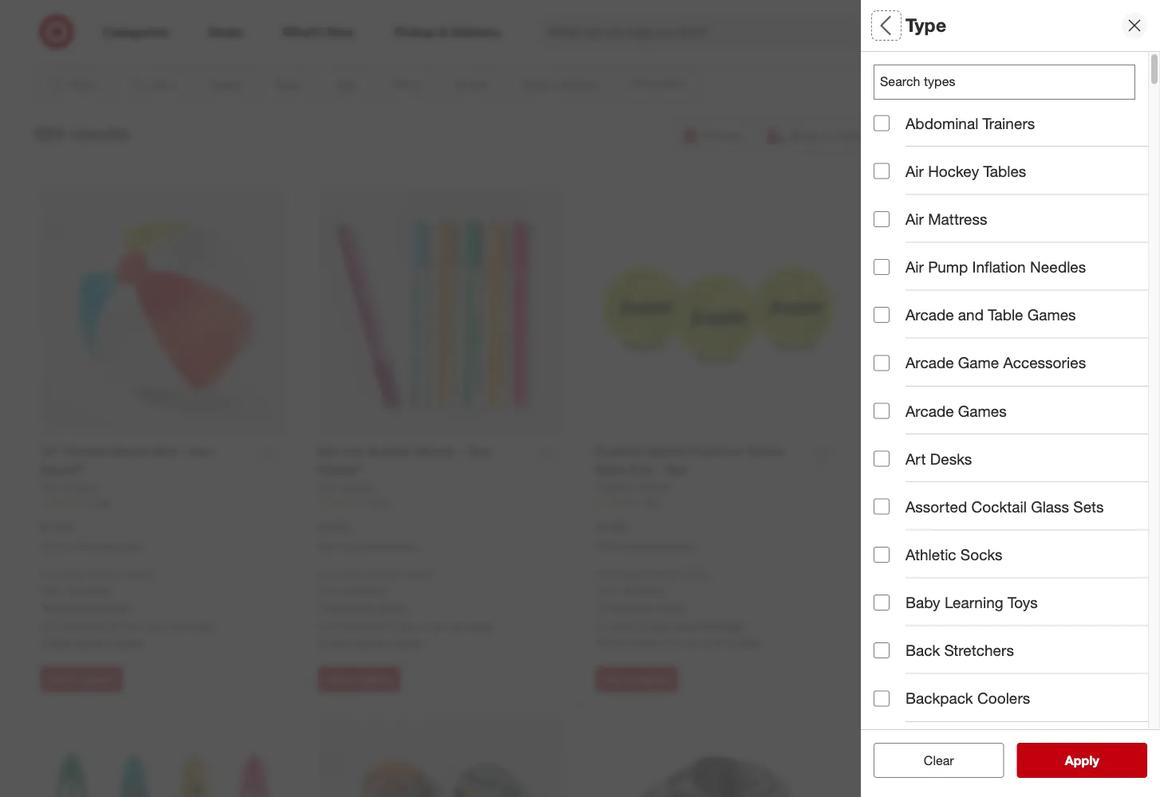 Task type: describe. For each thing, give the bounding box(es) containing it.
orders for $5.00
[[404, 568, 432, 580]]

inflation
[[972, 258, 1026, 276]]

see
[[1048, 753, 1071, 769]]

Backpack Coolers checkbox
[[874, 691, 890, 707]]

include out of stock
[[906, 457, 1040, 476]]

free for $4.00
[[873, 585, 896, 598]]

$5.00
[[318, 520, 349, 535]]

clear all
[[916, 753, 962, 769]]

san for $1.50
[[120, 620, 140, 633]]

online for $1.99
[[671, 541, 697, 553]]

assorted
[[906, 498, 967, 516]]

1334 link
[[873, 496, 1120, 510]]

clear for clear all
[[916, 753, 946, 769]]

in for $4.00
[[873, 620, 882, 634]]

ships for $1.50
[[62, 568, 85, 580]]

game
[[958, 354, 999, 372]]

purchased for $1.50
[[68, 541, 113, 553]]

Assorted Cocktail Glass Sets checkbox
[[874, 499, 890, 515]]

at for $5.00
[[385, 620, 395, 633]]

glass
[[1031, 498, 1069, 516]]

include
[[906, 457, 955, 476]]

assorted cocktail glass sets
[[906, 498, 1104, 516]]

see results button
[[1017, 744, 1147, 779]]

nearby for $5.00
[[353, 635, 388, 649]]

art desks
[[906, 450, 972, 468]]

Air Mattress checkbox
[[874, 211, 890, 227]]

mattress
[[928, 210, 987, 228]]

and
[[958, 306, 984, 324]]

1434
[[90, 496, 111, 508]]

exclusions apply. link for $4.00
[[877, 601, 964, 615]]

abdominal
[[906, 114, 979, 132]]

accessories
[[1003, 354, 1086, 372]]

pump
[[928, 258, 968, 276]]

backpack coolers
[[906, 690, 1030, 708]]

shipping for $5.00
[[343, 584, 386, 598]]

oakridge for $5.00
[[447, 620, 493, 633]]

needles
[[1030, 258, 1086, 276]]

nearby for $1.50
[[76, 635, 110, 649]]

results for 624 results
[[70, 122, 129, 145]]

exclusions for $1.50
[[44, 600, 98, 614]]

back
[[906, 642, 940, 660]]

guest rating
[[874, 348, 968, 366]]

back stretchers
[[906, 642, 1014, 660]]

oakridge for $1.50
[[170, 620, 215, 633]]

1 horizontal spatial games
[[1028, 306, 1076, 324]]

orders for $4.00
[[959, 569, 987, 581]]

only for $4.00
[[873, 569, 893, 581]]

only ships with $35 orders free shipping * * exclusions apply. not available at san jose oakridge check nearby stores for $5.00
[[318, 568, 493, 649]]

when for $1.50
[[40, 541, 65, 553]]

baby
[[906, 594, 941, 612]]

$4.00 when purchased online
[[873, 520, 975, 553]]

1434 link
[[40, 495, 286, 509]]

$35 for $1.99
[[664, 568, 679, 580]]

search
[[926, 26, 964, 41]]

learning
[[945, 594, 1004, 612]]

air mattress
[[906, 210, 987, 228]]

hours for $4.00
[[950, 636, 978, 650]]

check for $1.50
[[40, 635, 73, 649]]

age button
[[874, 164, 1160, 219]]

cocktail
[[972, 498, 1027, 516]]

only ships with $35 orders free shipping * * exclusions apply. in stock at  san jose oakridge ready within 2 hours with pickup for $4.00
[[873, 569, 1039, 650]]

$35 for $5.00
[[386, 568, 401, 580]]

type dialog
[[861, 0, 1160, 798]]

with for $1.99
[[643, 568, 661, 580]]

deals cyber monday; all deals
[[874, 63, 997, 97]]

Baby Learning Toys checkbox
[[874, 595, 890, 611]]

free for $5.00
[[318, 584, 340, 598]]

sets
[[1074, 498, 1104, 516]]

of
[[986, 457, 999, 476]]

424
[[645, 496, 661, 508]]

athletic
[[906, 546, 956, 564]]

apply
[[1065, 753, 1099, 769]]

abdominal trainers
[[906, 114, 1035, 132]]

air for air hockey tables
[[906, 162, 924, 180]]

ready for $1.99
[[596, 635, 628, 649]]

price
[[874, 236, 911, 254]]

backpack
[[906, 690, 973, 708]]

exclusions apply. link for $5.00
[[322, 600, 408, 614]]

Arcade Game Accessories checkbox
[[874, 355, 890, 371]]

apply. for $4.00
[[934, 601, 964, 615]]

cyber
[[874, 83, 904, 97]]

desks
[[930, 450, 972, 468]]

exclusions apply. link for $1.50
[[44, 600, 131, 614]]

all filters
[[874, 14, 950, 36]]

$35 for $1.50
[[108, 568, 124, 580]]

with for $1.50
[[88, 568, 106, 580]]

exclusions for $4.00
[[877, 601, 931, 615]]

424 link
[[596, 495, 841, 509]]

$35 for $4.00
[[941, 569, 957, 581]]

not for $1.50
[[40, 620, 58, 633]]

stock for $1.99
[[608, 620, 635, 633]]

$4.00
[[873, 520, 905, 536]]

only ships with $35 orders free shipping * * exclusions apply. in stock at  san jose oakridge ready within 2 hours with pickup for $1.99
[[596, 568, 761, 649]]

624 results
[[34, 122, 129, 145]]

only ships with $35 orders free shipping * * exclusions apply. not available at san jose oakridge check nearby stores for $1.50
[[40, 568, 215, 649]]

Athletic Socks checkbox
[[874, 547, 890, 563]]

Arcade Games checkbox
[[874, 403, 890, 419]]

1 vertical spatial games
[[958, 402, 1007, 420]]

ready for $4.00
[[873, 636, 905, 650]]

exclusions apply. link for $1.99
[[600, 600, 686, 614]]

Arcade and Table Games checkbox
[[874, 307, 890, 323]]

check nearby stores button for $1.50
[[40, 635, 144, 651]]

athletic socks
[[906, 546, 1003, 564]]

pickup for $1.99
[[727, 635, 761, 649]]

2 for $1.99
[[663, 635, 669, 649]]

Abdominal Trainers checkbox
[[874, 115, 890, 131]]

arcade for arcade and table games
[[906, 306, 954, 324]]

clear button
[[874, 744, 1004, 779]]

type button
[[874, 108, 1160, 164]]

toys
[[1008, 594, 1038, 612]]

pickup for $4.00
[[1005, 636, 1039, 650]]

$1.99 when purchased online
[[596, 520, 697, 553]]

table
[[988, 306, 1023, 324]]

apply. for $1.50
[[101, 600, 131, 614]]

all inside deals cyber monday; all deals
[[954, 83, 966, 97]]

1334
[[923, 497, 944, 509]]

hockey
[[928, 162, 979, 180]]

fpo/apo button
[[874, 387, 1160, 443]]

shipping for $4.00
[[899, 585, 941, 598]]

with for $5.00
[[366, 568, 383, 580]]

brand
[[874, 292, 917, 310]]

arcade games
[[906, 402, 1007, 420]]

san for $1.99
[[651, 620, 670, 633]]

with for $4.00
[[921, 569, 939, 581]]

stock for $4.00
[[886, 620, 913, 634]]

stores for $1.50
[[113, 635, 144, 649]]

tables
[[983, 162, 1026, 180]]

arcade game accessories
[[906, 354, 1086, 372]]

ships for $4.00
[[896, 569, 918, 581]]

filters
[[901, 14, 950, 36]]



Task type: locate. For each thing, give the bounding box(es) containing it.
when for $5.00
[[318, 541, 343, 553]]

exclusions apply. link down $5.00 when purchased online
[[322, 600, 408, 614]]

stores
[[113, 635, 144, 649], [391, 635, 421, 649]]

1 horizontal spatial only ships with $35 orders free shipping * * exclusions apply. in stock at  san jose oakridge ready within 2 hours with pickup
[[873, 569, 1039, 650]]

shipping down $1.50 when purchased online
[[66, 584, 108, 598]]

exclusions
[[44, 600, 98, 614], [322, 600, 375, 614], [600, 600, 653, 614], [877, 601, 931, 615]]

free
[[40, 584, 62, 598], [318, 584, 340, 598], [596, 584, 618, 598], [873, 585, 896, 598]]

exclusions down $1.99 when purchased online at the right bottom of page
[[600, 600, 653, 614]]

results right see
[[1075, 753, 1116, 769]]

0 vertical spatial air
[[906, 162, 924, 180]]

apply. down $1.99 when purchased online at the right bottom of page
[[656, 600, 686, 614]]

ships
[[62, 568, 85, 580], [340, 568, 363, 580], [618, 568, 641, 580], [896, 569, 918, 581]]

all
[[874, 14, 896, 36], [954, 83, 966, 97]]

ready
[[596, 635, 628, 649], [873, 636, 905, 650]]

purchased down $5.00
[[346, 541, 391, 553]]

exclusions for $1.99
[[600, 600, 653, 614]]

exclusions down $5.00 when purchased online
[[322, 600, 375, 614]]

0 horizontal spatial hours
[[672, 635, 701, 649]]

when
[[40, 541, 65, 553], [318, 541, 343, 553], [596, 541, 621, 553], [873, 541, 898, 553]]

Air Pump Inflation Needles checkbox
[[874, 259, 890, 275]]

arcade for arcade games
[[906, 402, 954, 420]]

clear left all
[[916, 753, 946, 769]]

shipping for $1.50
[[66, 584, 108, 598]]

ships down athletic at the right bottom
[[896, 569, 918, 581]]

arcade for arcade game accessories
[[906, 354, 954, 372]]

$35 down $5.00 when purchased online
[[386, 568, 401, 580]]

1 horizontal spatial ready
[[873, 636, 905, 650]]

Art Desks checkbox
[[874, 451, 890, 467]]

0 horizontal spatial stores
[[113, 635, 144, 649]]

free down athletic socks option
[[873, 585, 896, 598]]

shipping
[[66, 584, 108, 598], [343, 584, 386, 598], [621, 584, 664, 598], [899, 585, 941, 598]]

Include out of stock checkbox
[[874, 458, 890, 474]]

apply.
[[101, 600, 131, 614], [378, 600, 408, 614], [656, 600, 686, 614], [934, 601, 964, 615]]

orders for $1.99
[[682, 568, 709, 580]]

only ships with $35 orders free shipping * * exclusions apply. not available at san jose oakridge check nearby stores
[[40, 568, 215, 649], [318, 568, 493, 649]]

2 check from the left
[[318, 635, 350, 649]]

fpo/apo
[[874, 403, 943, 422]]

0 horizontal spatial only ships with $35 orders free shipping * * exclusions apply. not available at san jose oakridge check nearby stores
[[40, 568, 215, 649]]

san for $4.00
[[929, 620, 948, 634]]

stock inside all filters dialog
[[1003, 457, 1040, 476]]

purchased inside $1.50 when purchased online
[[68, 541, 113, 553]]

1 horizontal spatial in
[[873, 620, 882, 634]]

search button
[[926, 14, 964, 53]]

all filters dialog
[[861, 0, 1160, 798]]

1767 link
[[318, 495, 564, 509]]

online down assorted
[[949, 541, 975, 553]]

results inside see results button
[[1075, 753, 1116, 769]]

1 clear from the left
[[916, 753, 946, 769]]

online for $4.00
[[949, 541, 975, 553]]

arcade right arcade games checkbox
[[906, 402, 954, 420]]

air right air mattress checkbox
[[906, 210, 924, 228]]

out
[[960, 457, 981, 476]]

1 stores from the left
[[113, 635, 144, 649]]

type
[[906, 14, 947, 36], [874, 124, 908, 143]]

exclusions apply. link up back
[[877, 601, 964, 615]]

None text field
[[874, 65, 1136, 100]]

624
[[34, 122, 65, 145]]

price button
[[874, 219, 1160, 275]]

purchased inside $1.99 when purchased online
[[623, 541, 669, 553]]

1 arcade from the top
[[906, 306, 954, 324]]

Air Hockey Tables checkbox
[[874, 163, 890, 179]]

hours for $1.99
[[672, 635, 701, 649]]

orders
[[126, 568, 154, 580], [404, 568, 432, 580], [682, 568, 709, 580], [959, 569, 987, 581]]

0 horizontal spatial 2
[[663, 635, 669, 649]]

only down $1.50
[[40, 568, 60, 580]]

purchased down $1.99
[[623, 541, 669, 553]]

1 only ships with $35 orders free shipping * * exclusions apply. not available at san jose oakridge check nearby stores from the left
[[40, 568, 215, 649]]

0 horizontal spatial check nearby stores button
[[40, 635, 144, 651]]

clear for clear
[[924, 753, 954, 769]]

0 horizontal spatial games
[[958, 402, 1007, 420]]

ships down $5.00 when purchased online
[[340, 568, 363, 580]]

san
[[120, 620, 140, 633], [398, 620, 418, 633], [651, 620, 670, 633], [929, 620, 948, 634]]

0 horizontal spatial stock
[[608, 620, 635, 633]]

all
[[950, 753, 962, 769]]

online
[[116, 541, 142, 553], [394, 541, 419, 553], [671, 541, 697, 553], [949, 541, 975, 553]]

2 air from the top
[[906, 210, 924, 228]]

only
[[40, 568, 60, 580], [318, 568, 338, 580], [596, 568, 615, 580], [873, 569, 893, 581]]

1 horizontal spatial stores
[[391, 635, 421, 649]]

hours
[[672, 635, 701, 649], [950, 636, 978, 650]]

exclusions down $1.50 when purchased online
[[44, 600, 98, 614]]

when for $4.00
[[873, 541, 898, 553]]

arcade right arcade game accessories checkbox
[[906, 354, 954, 372]]

coolers
[[977, 690, 1030, 708]]

2 vertical spatial air
[[906, 258, 924, 276]]

What can we help you find? suggestions appear below search field
[[539, 14, 937, 49]]

exclusions apply. link down $1.99 when purchased online at the right bottom of page
[[600, 600, 686, 614]]

$1.50
[[40, 520, 71, 535]]

0 horizontal spatial ready
[[596, 635, 628, 649]]

only for $1.50
[[40, 568, 60, 580]]

purchased down $1.50
[[68, 541, 113, 553]]

purchased down $4.00 in the right of the page
[[901, 541, 946, 553]]

1 vertical spatial air
[[906, 210, 924, 228]]

type inside dialog
[[906, 14, 947, 36]]

check nearby stores button
[[40, 635, 144, 651], [318, 635, 421, 651]]

ships down $1.50 when purchased online
[[62, 568, 85, 580]]

1 nearby from the left
[[76, 635, 110, 649]]

$35
[[108, 568, 124, 580], [386, 568, 401, 580], [664, 568, 679, 580], [941, 569, 957, 581]]

socks
[[961, 546, 1003, 564]]

orders down socks
[[959, 569, 987, 581]]

2 available from the left
[[339, 620, 382, 633]]

at for $1.50
[[108, 620, 117, 633]]

2 vertical spatial arcade
[[906, 402, 954, 420]]

online for $1.50
[[116, 541, 142, 553]]

online for $5.00
[[394, 541, 419, 553]]

apply. up back stretchers
[[934, 601, 964, 615]]

jose for $5.00
[[421, 620, 444, 633]]

0 horizontal spatial not
[[40, 620, 58, 633]]

online down 1434 link
[[116, 541, 142, 553]]

3 air from the top
[[906, 258, 924, 276]]

in
[[596, 620, 605, 633], [873, 620, 882, 634]]

check nearby stores button for $5.00
[[318, 635, 421, 651]]

type up air hockey tables checkbox
[[874, 124, 908, 143]]

purchased for $1.99
[[623, 541, 669, 553]]

only for $5.00
[[318, 568, 338, 580]]

purchased inside $4.00 when purchased online
[[901, 541, 946, 553]]

0 vertical spatial deals
[[874, 63, 915, 81]]

trainers
[[983, 114, 1035, 132]]

apply. for $5.00
[[378, 600, 408, 614]]

available
[[61, 620, 105, 633], [339, 620, 382, 633]]

not
[[40, 620, 58, 633], [318, 620, 336, 633]]

online inside $4.00 when purchased online
[[949, 541, 975, 553]]

1 horizontal spatial only ships with $35 orders free shipping * * exclusions apply. not available at san jose oakridge check nearby stores
[[318, 568, 493, 649]]

exclusions apply. link
[[44, 600, 131, 614], [322, 600, 408, 614], [600, 600, 686, 614], [877, 601, 964, 615]]

0 vertical spatial results
[[70, 122, 129, 145]]

online down 424 link
[[671, 541, 697, 553]]

air hockey tables
[[906, 162, 1026, 180]]

1 vertical spatial results
[[1075, 753, 1116, 769]]

2 clear from the left
[[924, 753, 954, 769]]

at for $1.99
[[638, 620, 648, 633]]

0 horizontal spatial nearby
[[76, 635, 110, 649]]

1 horizontal spatial check
[[318, 635, 350, 649]]

within for $1.99
[[631, 635, 660, 649]]

when down $5.00
[[318, 541, 343, 553]]

2 arcade from the top
[[906, 354, 954, 372]]

0 horizontal spatial only ships with $35 orders free shipping * * exclusions apply. in stock at  san jose oakridge ready within 2 hours with pickup
[[596, 568, 761, 649]]

2 for $4.00
[[941, 636, 947, 650]]

1 horizontal spatial all
[[954, 83, 966, 97]]

air for air mattress
[[906, 210, 924, 228]]

when inside $4.00 when purchased online
[[873, 541, 898, 553]]

1 horizontal spatial nearby
[[353, 635, 388, 649]]

purchased inside $5.00 when purchased online
[[346, 541, 391, 553]]

only ships with $35 orders free shipping * * exclusions apply. in stock at  san jose oakridge ready within 2 hours with pickup
[[596, 568, 761, 649], [873, 569, 1039, 650]]

online inside $5.00 when purchased online
[[394, 541, 419, 553]]

apply. for $1.99
[[656, 600, 686, 614]]

games right table
[[1028, 306, 1076, 324]]

1767
[[367, 496, 389, 508]]

games down game
[[958, 402, 1007, 420]]

type inside button
[[874, 124, 908, 143]]

1 horizontal spatial check nearby stores button
[[318, 635, 421, 651]]

at for $4.00
[[916, 620, 926, 634]]

1 horizontal spatial stock
[[886, 620, 913, 634]]

monday;
[[907, 83, 951, 97]]

apply button
[[1017, 744, 1147, 779]]

online inside $1.99 when purchased online
[[671, 541, 697, 553]]

type up deals cyber monday; all deals
[[906, 14, 947, 36]]

1 vertical spatial type
[[874, 124, 908, 143]]

stock
[[1003, 457, 1040, 476], [608, 620, 635, 633], [886, 620, 913, 634]]

0 vertical spatial all
[[874, 14, 896, 36]]

available for $5.00
[[339, 620, 382, 633]]

when down $1.99
[[596, 541, 621, 553]]

only down $1.99
[[596, 568, 615, 580]]

arcade and table games
[[906, 306, 1076, 324]]

0 horizontal spatial results
[[70, 122, 129, 145]]

1 available from the left
[[61, 620, 105, 633]]

air down price
[[906, 258, 924, 276]]

0 vertical spatial type
[[906, 14, 947, 36]]

apply. down $5.00 when purchased online
[[378, 600, 408, 614]]

$1.99
[[596, 520, 627, 535]]

1 check nearby stores button from the left
[[40, 635, 144, 651]]

results
[[70, 122, 129, 145], [1075, 753, 1116, 769]]

apply. down $1.50 when purchased online
[[101, 600, 131, 614]]

deals up abdominal trainers
[[969, 83, 997, 97]]

deals
[[874, 63, 915, 81], [969, 83, 997, 97]]

oakridge for $1.99
[[700, 620, 746, 633]]

1 air from the top
[[906, 162, 924, 180]]

1 horizontal spatial available
[[339, 620, 382, 633]]

purchased
[[68, 541, 113, 553], [346, 541, 391, 553], [623, 541, 669, 553], [901, 541, 946, 553]]

1 horizontal spatial deals
[[969, 83, 997, 97]]

with
[[88, 568, 106, 580], [366, 568, 383, 580], [643, 568, 661, 580], [921, 569, 939, 581], [704, 635, 724, 649], [981, 636, 1002, 650]]

when inside $1.99 when purchased online
[[596, 541, 621, 553]]

$35 down athletic socks
[[941, 569, 957, 581]]

oakridge for $4.00
[[978, 620, 1024, 634]]

when inside $5.00 when purchased online
[[318, 541, 343, 553]]

check for $5.00
[[318, 635, 350, 649]]

2 only ships with $35 orders free shipping * * exclusions apply. not available at san jose oakridge check nearby stores from the left
[[318, 568, 493, 649]]

at
[[108, 620, 117, 633], [385, 620, 395, 633], [638, 620, 648, 633], [916, 620, 926, 634]]

available for $1.50
[[61, 620, 105, 633]]

results right 624
[[70, 122, 129, 145]]

results for see results
[[1075, 753, 1116, 769]]

nearby
[[76, 635, 110, 649], [353, 635, 388, 649]]

san for $5.00
[[398, 620, 418, 633]]

1 horizontal spatial results
[[1075, 753, 1116, 769]]

$1.50 when purchased online
[[40, 520, 142, 553]]

online inside $1.50 when purchased online
[[116, 541, 142, 553]]

1 horizontal spatial hours
[[950, 636, 978, 650]]

exclusions for $5.00
[[322, 600, 375, 614]]

shipping down athletic at the right bottom
[[899, 585, 941, 598]]

exclusions up back
[[877, 601, 931, 615]]

2 not from the left
[[318, 620, 336, 633]]

arcade
[[906, 306, 954, 324], [906, 354, 954, 372], [906, 402, 954, 420]]

2 horizontal spatial stock
[[1003, 457, 1040, 476]]

1 horizontal spatial not
[[318, 620, 336, 633]]

all left filters
[[874, 14, 896, 36]]

brand button
[[874, 275, 1160, 331]]

not for $5.00
[[318, 620, 336, 633]]

jose for $4.00
[[951, 620, 975, 634]]

0 vertical spatial games
[[1028, 306, 1076, 324]]

orders down $1.50 when purchased online
[[126, 568, 154, 580]]

0 horizontal spatial within
[[631, 635, 660, 649]]

1 check from the left
[[40, 635, 73, 649]]

clear all button
[[874, 744, 1004, 779]]

$35 down $1.99 when purchased online at the right bottom of page
[[664, 568, 679, 580]]

ships for $5.00
[[340, 568, 363, 580]]

0 horizontal spatial check
[[40, 635, 73, 649]]

free down $1.99
[[596, 584, 618, 598]]

2 check nearby stores button from the left
[[318, 635, 421, 651]]

1 vertical spatial deals
[[969, 83, 997, 97]]

within for $4.00
[[908, 636, 938, 650]]

air for air pump inflation needles
[[906, 258, 924, 276]]

orders down $1.99 when purchased online at the right bottom of page
[[682, 568, 709, 580]]

3 arcade from the top
[[906, 402, 954, 420]]

in for $1.99
[[596, 620, 605, 633]]

1 horizontal spatial pickup
[[1005, 636, 1039, 650]]

when inside $1.50 when purchased online
[[40, 541, 65, 553]]

shipping down $1.99 when purchased online at the right bottom of page
[[621, 584, 664, 598]]

all right 'monday;'
[[954, 83, 966, 97]]

games
[[1028, 306, 1076, 324], [958, 402, 1007, 420]]

only down athletic socks option
[[873, 569, 893, 581]]

orders for $1.50
[[126, 568, 154, 580]]

clear inside "button"
[[916, 753, 946, 769]]

0 horizontal spatial all
[[874, 14, 896, 36]]

free for $1.50
[[40, 584, 62, 598]]

stretchers
[[944, 642, 1014, 660]]

ships down $1.99 when purchased online at the right bottom of page
[[618, 568, 641, 580]]

1 vertical spatial all
[[954, 83, 966, 97]]

ships for $1.99
[[618, 568, 641, 580]]

air pump inflation needles
[[906, 258, 1086, 276]]

only for $1.99
[[596, 568, 615, 580]]

deals up cyber
[[874, 63, 915, 81]]

age
[[874, 180, 902, 198]]

1 horizontal spatial within
[[908, 636, 938, 650]]

free for $1.99
[[596, 584, 618, 598]]

none text field inside type dialog
[[874, 65, 1136, 100]]

0 horizontal spatial deals
[[874, 63, 915, 81]]

guest
[[874, 348, 916, 366]]

free down $1.50
[[40, 584, 62, 598]]

0 horizontal spatial pickup
[[727, 635, 761, 649]]

purchased for $4.00
[[901, 541, 946, 553]]

art
[[906, 450, 926, 468]]

stores for $5.00
[[391, 635, 421, 649]]

guest rating button
[[874, 331, 1160, 387]]

only down $5.00
[[318, 568, 338, 580]]

baby learning toys
[[906, 594, 1038, 612]]

when for $1.99
[[596, 541, 621, 553]]

0 vertical spatial arcade
[[906, 306, 954, 324]]

1 not from the left
[[40, 620, 58, 633]]

when down $1.50
[[40, 541, 65, 553]]

$5.00 when purchased online
[[318, 520, 419, 553]]

$35 down $1.50 when purchased online
[[108, 568, 124, 580]]

rating
[[921, 348, 968, 366]]

jose
[[143, 620, 167, 633], [421, 620, 444, 633], [674, 620, 697, 633], [951, 620, 975, 634]]

jose for $1.99
[[674, 620, 697, 633]]

0 horizontal spatial in
[[596, 620, 605, 633]]

clear down backpack
[[924, 753, 954, 769]]

shipping down $5.00 when purchased online
[[343, 584, 386, 598]]

shipping for $1.99
[[621, 584, 664, 598]]

2 stores from the left
[[391, 635, 421, 649]]

online down 1767 link
[[394, 541, 419, 553]]

when down $4.00 in the right of the page
[[873, 541, 898, 553]]

free down $5.00
[[318, 584, 340, 598]]

within
[[631, 635, 660, 649], [908, 636, 938, 650]]

0 horizontal spatial available
[[61, 620, 105, 633]]

oakridge
[[170, 620, 215, 633], [447, 620, 493, 633], [700, 620, 746, 633], [978, 620, 1024, 634]]

air right age
[[906, 162, 924, 180]]

arcade left "and"
[[906, 306, 954, 324]]

clear inside button
[[924, 753, 954, 769]]

Back Stretchers checkbox
[[874, 643, 890, 659]]

see results
[[1048, 753, 1116, 769]]

orders down $5.00 when purchased online
[[404, 568, 432, 580]]

purchased for $5.00
[[346, 541, 391, 553]]

1 horizontal spatial 2
[[941, 636, 947, 650]]

exclusions apply. link down $1.50 when purchased online
[[44, 600, 131, 614]]

1 vertical spatial arcade
[[906, 354, 954, 372]]

2 nearby from the left
[[353, 635, 388, 649]]

advertisement region
[[101, 0, 1059, 37]]



Task type: vqa. For each thing, say whether or not it's contained in the screenshot.
search button
yes



